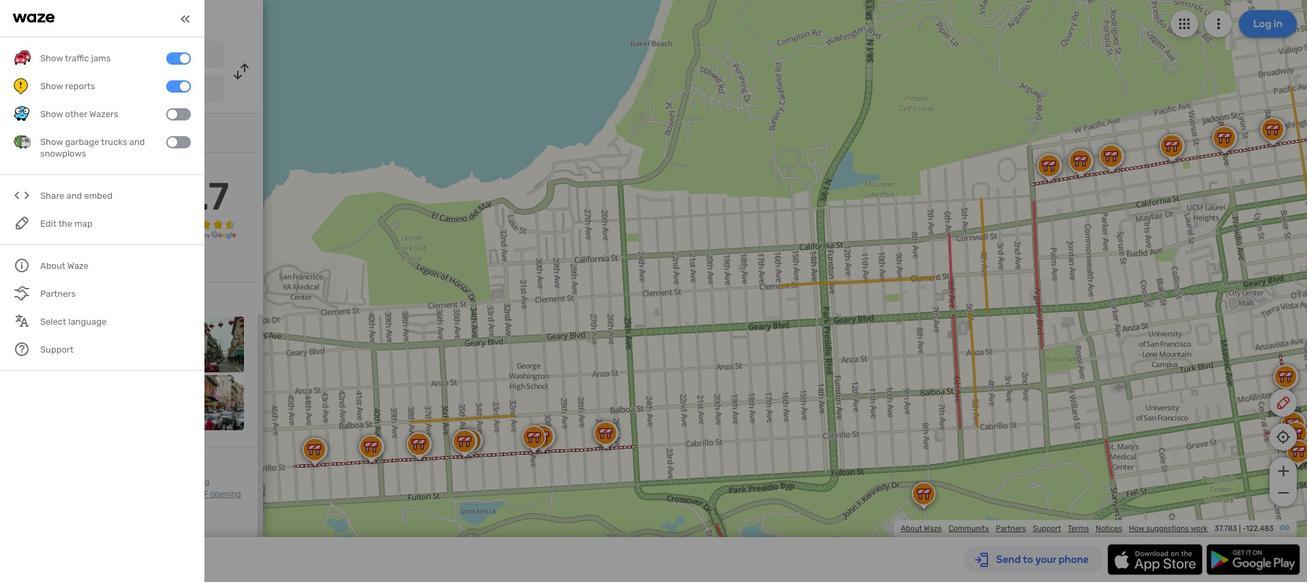 Task type: vqa. For each thing, say whether or not it's contained in the screenshot.
Chinatown, inside the Chinatown, SF driving directions
yes



Task type: locate. For each thing, give the bounding box(es) containing it.
partners link
[[996, 525, 1026, 534]]

37.783 | -122.483
[[1215, 525, 1274, 534]]

hours
[[14, 502, 35, 512]]

san left francisco,
[[102, 85, 117, 95]]

current location image
[[14, 46, 30, 63]]

122.483
[[1246, 525, 1274, 534]]

chinatown, down 'driving'
[[153, 490, 196, 500]]

0 horizontal spatial san
[[50, 50, 67, 61]]

notices
[[1096, 525, 1122, 534]]

review
[[14, 164, 45, 175]]

directions
[[125, 11, 182, 26], [14, 490, 52, 500]]

chinatown, for opening
[[153, 490, 196, 500]]

chinatown,
[[126, 478, 169, 487], [153, 490, 196, 500]]

image 8 of chinatown, sf image
[[188, 375, 244, 431]]

chinatown, inside chinatown, sf opening hours
[[153, 490, 196, 500]]

0 vertical spatial sf
[[171, 478, 181, 487]]

partners
[[996, 525, 1026, 534]]

support
[[1033, 525, 1061, 534]]

0 vertical spatial san
[[50, 50, 67, 61]]

directions up san francisco button
[[125, 11, 182, 26]]

driving
[[81, 11, 122, 26]]

chinatown, up chinatown, sf opening hours link
[[126, 478, 169, 487]]

1 vertical spatial san
[[102, 85, 117, 95]]

san inside button
[[50, 50, 67, 61]]

sf left 'driving'
[[171, 478, 181, 487]]

1 horizontal spatial sf
[[198, 490, 208, 500]]

1 horizontal spatial directions
[[125, 11, 182, 26]]

image 4 of chinatown, sf image
[[188, 317, 244, 372]]

0 vertical spatial chinatown,
[[126, 478, 169, 487]]

reviews
[[40, 258, 74, 270]]

terms link
[[1068, 525, 1089, 534]]

directions inside chinatown, sf driving directions
[[14, 490, 52, 500]]

0 horizontal spatial directions
[[14, 490, 52, 500]]

sf inside chinatown, sf opening hours
[[198, 490, 208, 500]]

link image
[[1279, 523, 1290, 534]]

show reviews
[[14, 258, 74, 270]]

1
[[14, 225, 18, 237]]

1 vertical spatial sf
[[198, 490, 208, 500]]

share
[[40, 191, 64, 201]]

share and embed
[[40, 191, 112, 201]]

image 1 of chinatown, sf image
[[14, 317, 69, 372]]

embed
[[84, 191, 112, 201]]

sf for driving
[[171, 478, 181, 487]]

image 2 of chinatown, sf image
[[72, 317, 127, 372]]

1 horizontal spatial san
[[102, 85, 117, 95]]

computer image
[[14, 123, 30, 139]]

2
[[14, 214, 19, 226]]

waze
[[924, 525, 942, 534]]

show
[[14, 258, 38, 270]]

community link
[[949, 525, 989, 534]]

sf inside chinatown, sf driving directions
[[171, 478, 181, 487]]

0 horizontal spatial sf
[[171, 478, 181, 487]]

image 5 of chinatown, sf image
[[14, 375, 69, 431]]

san left francisco
[[50, 50, 67, 61]]

37.783
[[1215, 525, 1237, 534]]

sf
[[171, 478, 181, 487], [198, 490, 208, 500]]

chinatown, sf opening hours
[[14, 490, 241, 512]]

san
[[50, 50, 67, 61], [102, 85, 117, 95]]

1 vertical spatial chinatown,
[[153, 490, 196, 500]]

1 vertical spatial directions
[[14, 490, 52, 500]]

pencil image
[[1275, 395, 1291, 412]]

directions up the hours
[[14, 490, 52, 500]]

suggestions
[[1146, 525, 1189, 534]]

sf down 'driving'
[[198, 490, 208, 500]]

chinatown
[[50, 84, 98, 95]]

about
[[901, 525, 922, 534]]

chinatown, inside chinatown, sf driving directions
[[126, 478, 169, 487]]

share and embed link
[[14, 182, 191, 210]]

chinatown, sf driving directions
[[14, 478, 210, 500]]

francisco,
[[119, 85, 158, 95]]



Task type: describe. For each thing, give the bounding box(es) containing it.
zoom in image
[[1275, 463, 1292, 480]]

5 4
[[14, 181, 20, 204]]

chinatown, sf opening hours link
[[14, 490, 241, 512]]

-
[[1243, 525, 1246, 534]]

image 3 of chinatown, sf image
[[130, 317, 186, 372]]

notices link
[[1096, 525, 1122, 534]]

summary
[[48, 164, 89, 175]]

americanchinatown.com
[[41, 125, 151, 136]]

chinatown, for driving
[[126, 478, 169, 487]]

about waze community partners support terms notices how suggestions work
[[901, 525, 1208, 534]]

how suggestions work link
[[1129, 525, 1208, 534]]

8 photos
[[14, 296, 53, 308]]

sf for opening
[[198, 490, 208, 500]]

usa
[[175, 85, 191, 95]]

san inside chinatown san francisco, ca, usa
[[102, 85, 117, 95]]

2 1
[[14, 214, 19, 237]]

image 6 of chinatown, sf image
[[72, 375, 127, 431]]

about waze link
[[901, 525, 942, 534]]

8
[[14, 296, 20, 308]]

4.7
[[175, 175, 229, 219]]

work
[[1191, 525, 1208, 534]]

location image
[[14, 80, 30, 97]]

how
[[1129, 525, 1144, 534]]

review summary
[[14, 164, 89, 175]]

code image
[[14, 188, 31, 205]]

driving directions
[[81, 11, 182, 26]]

terms
[[1068, 525, 1089, 534]]

photos
[[22, 296, 53, 308]]

ca,
[[160, 85, 173, 95]]

opening
[[210, 490, 241, 500]]

5
[[14, 181, 19, 193]]

support link
[[1033, 525, 1061, 534]]

san francisco
[[50, 50, 112, 61]]

zoom out image
[[1275, 485, 1292, 502]]

0 vertical spatial directions
[[125, 11, 182, 26]]

chinatown san francisco, ca, usa
[[50, 84, 191, 95]]

chinatown, sf driving directions link
[[14, 478, 210, 500]]

community
[[949, 525, 989, 534]]

image 7 of chinatown, sf image
[[130, 375, 186, 431]]

4
[[14, 192, 20, 204]]

driving
[[183, 478, 210, 487]]

and
[[66, 191, 82, 201]]

san francisco button
[[40, 41, 224, 68]]

francisco
[[69, 50, 112, 61]]

|
[[1239, 525, 1241, 534]]



